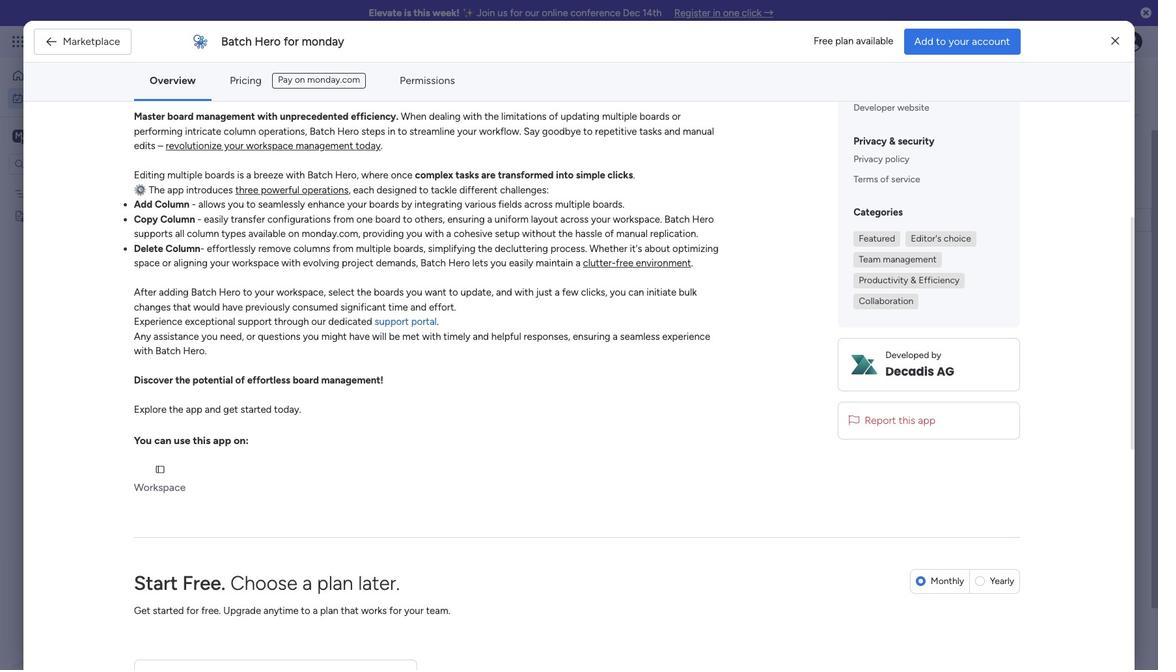 Task type: vqa. For each thing, say whether or not it's contained in the screenshot.
Tidy Up button
no



Task type: locate. For each thing, give the bounding box(es) containing it.
featured
[[859, 233, 896, 244]]

simple
[[576, 170, 606, 181]]

this for this week
[[572, 216, 587, 226]]

workflow.
[[479, 126, 522, 137]]

without
[[219, 446, 266, 462]]

by inside developed by decadis ag
[[932, 350, 942, 361]]

| left support
[[204, 82, 207, 93]]

breeze
[[254, 170, 284, 181]]

workspace down remove
[[232, 258, 279, 269]]

. down steps
[[381, 140, 383, 152]]

2 | from the left
[[247, 82, 250, 93]]

–
[[158, 140, 163, 152]]

today.
[[274, 404, 301, 416]]

to inside - easily transfer configurations from one board to others, ensuring a uniform layout across your workspace. batch hero supports all column types available on monday.com, providing you with a cohesive setup without the hassle of manual replication.
[[403, 214, 412, 225]]

your inside - effortlessly remove columns from multiple boards, simplifying the decluttering process. whether it's about optimizing space or aligning your workspace with evolving project demands, batch hero lets you easily maintain a
[[210, 258, 230, 269]]

0 vertical spatial 1
[[294, 192, 298, 203]]

of up whether on the right top
[[605, 228, 614, 240]]

update,
[[461, 287, 494, 299]]

the up "workflow."
[[485, 111, 499, 123]]

0 vertical spatial week
[[589, 216, 609, 226]]

tasks up different
[[456, 170, 479, 181]]

2 monday from the left
[[302, 34, 344, 49]]

with down remove
[[282, 258, 301, 269]]

batch inside - easily transfer configurations from one board to others, ensuring a uniform layout across your workspace. batch hero supports all column types available on monday.com, providing you with a cohesive setup without the hassle of manual replication.
[[665, 214, 690, 225]]

multiple inside when dealing with the limitations of updating multiple boards or performing intricate column operations, batch hero steps in to streamline your workflow. say goodbye to repetitive tasks and manual edits –
[[602, 111, 637, 123]]

use
[[174, 434, 190, 447]]

my inside button
[[29, 92, 41, 103]]

management
[[131, 34, 202, 49], [196, 111, 255, 123], [296, 140, 353, 152], [883, 254, 937, 265]]

week
[[589, 216, 609, 226], [246, 305, 277, 322]]

2 vertical spatial 0
[[261, 403, 267, 414]]

is up three
[[237, 170, 244, 181]]

1 vertical spatial or
[[162, 258, 171, 269]]

your left team.
[[404, 605, 424, 617]]

editor's
[[911, 233, 942, 244]]

our down consumed
[[312, 316, 326, 328]]

update
[[134, 49, 192, 70]]

0 horizontal spatial our
[[312, 316, 326, 328]]

is right "elevate"
[[404, 7, 411, 19]]

hero up optimizing
[[692, 214, 714, 225]]

it
[[1036, 215, 1042, 226]]

portal
[[411, 316, 437, 328]]

hero
[[255, 34, 281, 49], [337, 126, 359, 137], [692, 214, 714, 225], [448, 258, 470, 269], [219, 287, 241, 299]]

your inside after adding batch hero to your workspace, select the boards you want to update, and with just a few clicks, you can initiate bulk changes that would have previously consumed significant time and effort. experience exceptional support through our dedicated support portal . any assistance you need, or questions you might have will be met with timely and helpful responses, ensuring a seamless experience with batch hero.
[[255, 287, 274, 299]]

batch up replication.
[[665, 214, 690, 225]]

your down boards.
[[591, 214, 611, 225]]

our
[[525, 7, 540, 19], [312, 316, 326, 328]]

2 vertical spatial ensuring
[[573, 331, 611, 343]]

- for delete column
[[200, 243, 204, 255]]

privacy for privacy & security
[[854, 135, 887, 147]]

manual inside when dealing with the limitations of updating multiple boards or performing intricate column operations, batch hero steps in to streamline your workflow. say goodbye to repetitive tasks and manual edits –
[[683, 126, 714, 137]]

0 horizontal spatial time
[[389, 302, 408, 313]]

1 vertical spatial available
[[248, 228, 286, 240]]

multiple up the repetitive
[[602, 111, 637, 123]]

0 vertical spatial time
[[593, 49, 628, 70]]

work for monday
[[105, 34, 129, 49]]

& inside popup button
[[911, 275, 917, 286]]

task
[[212, 215, 229, 226]]

our inside after adding batch hero to your workspace, select the boards you want to update, and with just a few clicks, you can initiate bulk changes that would have previously consumed significant time and effort. experience exceptional support through our dedicated support portal . any assistance you need, or questions you might have will be met with timely and helpful responses, ensuring a seamless experience with batch hero.
[[312, 316, 326, 328]]

and right the repetitive
[[665, 126, 681, 137]]

1 left item
[[294, 192, 298, 203]]

people
[[826, 188, 853, 199]]

column inside - easily transfer configurations from one board to others, ensuring a uniform layout across your workspace. batch hero supports all column types available on monday.com, providing you with a cohesive setup without the hassle of manual replication.
[[187, 228, 219, 240]]

batch down unprecedented
[[310, 126, 335, 137]]

1 horizontal spatial time
[[593, 49, 628, 70]]

1 vertical spatial one
[[356, 214, 373, 225]]

0 horizontal spatial |
[[204, 82, 207, 93]]

developer
[[854, 103, 895, 114]]

a down process.
[[576, 258, 581, 269]]

items inside today / 0 items
[[276, 262, 299, 274]]

and right update,
[[496, 287, 512, 299]]

1 vertical spatial that
[[341, 605, 359, 617]]

you right lets
[[491, 258, 507, 269]]

0 vertical spatial or
[[672, 111, 681, 123]]

1 vertical spatial this
[[899, 414, 916, 427]]

2 from from the top
[[333, 243, 354, 255]]

1 vertical spatial tasks
[[456, 170, 479, 181]]

easily inside - easily transfer configurations from one board to others, ensuring a uniform layout across your workspace. batch hero supports all column types available on monday.com, providing you with a cohesive setup without the hassle of manual replication.
[[204, 214, 228, 225]]

0 vertical spatial work
[[105, 34, 129, 49]]

delete column
[[134, 243, 200, 255]]

hide
[[343, 135, 362, 146]]

plan left the later.
[[317, 572, 353, 595]]

to left the inbox icon
[[936, 35, 946, 47]]

this up hassle on the top
[[572, 216, 587, 226]]

can left use
[[154, 434, 171, 447]]

0 horizontal spatial or
[[162, 258, 171, 269]]

project
[[342, 258, 374, 269]]

privacy for privacy policy
[[854, 154, 883, 165]]

2 vertical spatial board
[[293, 375, 319, 386]]

1 horizontal spatial 1
[[294, 192, 298, 203]]

1 vertical spatial this
[[219, 305, 243, 322]]

dedicated
[[328, 316, 372, 328]]

collaboration
[[859, 296, 914, 307]]

plan right free
[[836, 35, 854, 47]]

1 vertical spatial boards,
[[394, 243, 426, 255]]

and
[[500, 49, 532, 70], [665, 126, 681, 137], [496, 287, 512, 299], [411, 302, 427, 313], [473, 331, 489, 343], [205, 404, 221, 416]]

0 horizontal spatial work
[[43, 92, 63, 103]]

week up questions
[[246, 305, 277, 322]]

or inside - effortlessly remove columns from multiple boards, simplifying the decluttering process. whether it's about optimizing space or aligning your workspace with evolving project demands, batch hero lets you easily maintain a
[[162, 258, 171, 269]]

of
[[549, 111, 558, 123], [881, 174, 889, 185], [605, 228, 614, 240], [235, 375, 245, 386]]

multiple up this week
[[555, 199, 590, 211]]

plans
[[246, 36, 267, 47]]

0 horizontal spatial support
[[238, 316, 272, 328]]

1 horizontal spatial easily
[[509, 258, 534, 269]]

1 vertical spatial 1
[[232, 215, 235, 226]]

ensuring up cohesive
[[447, 214, 485, 225]]

0 horizontal spatial this
[[219, 305, 243, 322]]

with down portal
[[422, 331, 441, 343]]

seamless
[[620, 331, 660, 343]]

1 horizontal spatial support
[[375, 316, 409, 328]]

2 horizontal spatial board
[[375, 214, 401, 225]]

that left works
[[341, 605, 359, 617]]

the up lets
[[478, 243, 493, 255]]

need,
[[220, 331, 244, 343]]

1 horizontal spatial |
[[247, 82, 250, 93]]

/ up questions
[[280, 305, 286, 322]]

or inside after adding batch hero to your workspace, select the boards you want to update, and with just a few clicks, you can initiate bulk changes that would have previously consumed significant time and effort. experience exceptional support through our dedicated support portal . any assistance you need, or questions you might have will be met with timely and helpful responses, ensuring a seamless experience with batch hero.
[[247, 331, 256, 343]]

column for copy
[[160, 214, 195, 225]]

tasks right the repetitive
[[640, 126, 662, 137]]

0
[[268, 262, 274, 274], [289, 309, 295, 320], [261, 403, 267, 414]]

working
[[988, 215, 1022, 226]]

tasks inside when dealing with the limitations of updating multiple boards or performing intricate column operations, batch hero steps in to streamline your workflow. say goodbye to repetitive tasks and manual edits –
[[640, 126, 662, 137]]

you down exceptional at left top
[[202, 331, 218, 343]]

2 horizontal spatial 0
[[289, 309, 295, 320]]

0 horizontal spatial have
[[222, 302, 243, 313]]

from inside - effortlessly remove columns from multiple boards, simplifying the decluttering process. whether it's about optimizing space or aligning your workspace with evolving project demands, batch hero lets you easily maintain a
[[333, 243, 354, 255]]

0 vertical spatial tasks
[[640, 126, 662, 137]]

a right book
[[277, 82, 282, 93]]

this up need,
[[219, 305, 243, 322]]

board up "providing"
[[375, 214, 401, 225]]

0 for today /
[[268, 262, 274, 274]]

easily down decluttering
[[509, 258, 534, 269]]

your down effortlessly
[[210, 258, 230, 269]]

1 vertical spatial on
[[1024, 215, 1034, 226]]

across up hassle on the top
[[561, 214, 589, 225]]

column for delete
[[166, 243, 200, 255]]

explore
[[134, 404, 167, 416]]

ensuring down clicks,
[[573, 331, 611, 343]]

later / 0 items
[[219, 399, 291, 415]]

1 horizontal spatial by
[[932, 350, 942, 361]]

powerful
[[261, 184, 300, 196]]

this
[[414, 7, 430, 19], [899, 414, 916, 427], [193, 434, 211, 447]]

1 vertical spatial -
[[198, 214, 202, 225]]

lottie animation image
[[0, 539, 166, 670]]

might
[[321, 331, 347, 343]]

without a date /
[[219, 446, 319, 462]]

2 vertical spatial on
[[288, 228, 299, 240]]

my for my work
[[195, 76, 225, 105]]

. right simple
[[633, 170, 635, 181]]

from down the monday.com,
[[333, 243, 354, 255]]

privacy up privacy policy
[[854, 135, 887, 147]]

across inside - easily transfer configurations from one board to others, ensuring a uniform layout across your workspace. batch hero supports all column types available on monday.com, providing you with a cohesive setup without the hassle of manual replication.
[[561, 214, 589, 225]]

0 vertical spatial our
[[525, 7, 540, 19]]

0 vertical spatial manual
[[683, 126, 714, 137]]

developed
[[886, 350, 930, 361]]

on
[[295, 74, 305, 85], [1024, 215, 1034, 226], [288, 228, 299, 240]]

manual inside - easily transfer configurations from one board to others, ensuring a uniform layout across your workspace. batch hero supports all column types available on monday.com, providing you with a cohesive setup without the hassle of manual replication.
[[617, 228, 648, 240]]

apps image
[[1016, 35, 1029, 48]]

initiate
[[647, 287, 677, 299]]

each
[[353, 184, 374, 196]]

2 vertical spatial column
[[166, 243, 200, 255]]

yearly
[[990, 576, 1015, 587]]

option
[[0, 182, 166, 184]]

hero inside when dealing with the limitations of updating multiple boards or performing intricate column operations, batch hero steps in to streamline your workflow. say goodbye to repetitive tasks and manual edits –
[[337, 126, 359, 137]]

0 left today.
[[261, 403, 267, 414]]

1 inside the past dates / 1 item
[[294, 192, 298, 203]]

1 vertical spatial column
[[160, 214, 195, 225]]

cohesive
[[454, 228, 493, 240]]

you inside - effortlessly remove columns from multiple boards, simplifying the decluttering process. whether it's about optimizing space or aligning your workspace with evolving project demands, batch hero lets you easily maintain a
[[491, 258, 507, 269]]

copy column
[[134, 214, 195, 225]]

across
[[525, 199, 553, 211], [561, 214, 589, 225]]

have right the would
[[222, 302, 243, 313]]

replication.
[[650, 228, 699, 240]]

seamlessly
[[258, 199, 305, 211]]

from for multiple
[[333, 243, 354, 255]]

add for add to your account
[[915, 35, 934, 47]]

week for this week
[[589, 216, 609, 226]]

experience
[[663, 331, 711, 343]]

items inside this week / 0 items
[[297, 309, 319, 320]]

1 vertical spatial across
[[561, 214, 589, 225]]

without
[[522, 228, 556, 240]]

0 vertical spatial that
[[173, 302, 191, 313]]

. inside after adding batch hero to your workspace, select the boards you want to update, and with just a few clicks, you can initiate bulk changes that would have previously consumed significant time and effort. experience exceptional support through our dedicated support portal . any assistance you need, or questions you might have will be met with timely and helpful responses, ensuring a seamless experience with batch hero.
[[437, 316, 439, 328]]

workspace inside 'element'
[[55, 129, 107, 142]]

- inside - effortlessly remove columns from multiple boards, simplifying the decluttering process. whether it's about optimizing space or aligning your workspace with evolving project demands, batch hero lets you easily maintain a
[[200, 243, 204, 255]]

home button
[[8, 65, 140, 86]]

whether
[[590, 243, 628, 255]]

1 from from the top
[[333, 214, 354, 225]]

0 inside this week / 0 items
[[289, 309, 295, 320]]

1 vertical spatial by
[[932, 350, 942, 361]]

0 vertical spatial column
[[155, 199, 190, 211]]

- inside - easily transfer configurations from one board to others, ensuring a uniform layout across your workspace. batch hero supports all column types available on monday.com, providing you with a cohesive setup without the hassle of manual replication.
[[198, 214, 202, 225]]

streamline
[[410, 126, 455, 137]]

into
[[556, 170, 574, 181]]

app inside report this app link
[[918, 414, 936, 427]]

with inside editing multiple boards is a breeze with batch hero, where once complex tasks are transformed into simple clicks . ⚙️ the app introduces three powerful operations , each designed to tackle different challenges:
[[286, 170, 305, 181]]

online
[[542, 7, 568, 19]]

of inside when dealing with the limitations of updating multiple boards or performing intricate column operations, batch hero steps in to streamline your workflow. say goodbye to repetitive tasks and manual edits –
[[549, 111, 558, 123]]

1 vertical spatial column
[[187, 228, 219, 240]]

to inside editing multiple boards is a breeze with batch hero, where once complex tasks are transformed into simple clicks . ⚙️ the app introduces three powerful operations , each designed to tackle different challenges:
[[419, 184, 429, 196]]

can inside after adding batch hero to your workspace, select the boards you want to update, and with just a few clicks, you can initiate bulk changes that would have previously consumed significant time and effort. experience exceptional support through our dedicated support portal . any assistance you need, or questions you might have will be met with timely and helpful responses, ensuring a seamless experience with batch hero.
[[629, 287, 644, 299]]

your inside - easily transfer configurations from one board to others, ensuring a uniform layout across your workspace. batch hero supports all column types available on monday.com, providing you with a cohesive setup without the hassle of manual replication.
[[591, 214, 611, 225]]

0 vertical spatial 0
[[268, 262, 274, 274]]

decadis ag logo image
[[849, 349, 881, 380]]

0 vertical spatial can
[[629, 287, 644, 299]]

consistency
[[402, 49, 496, 70]]

from up the monday.com,
[[333, 214, 354, 225]]

a right 'anytime'
[[313, 605, 318, 617]]

work inside button
[[43, 92, 63, 103]]

workspace selection element
[[12, 128, 109, 145]]

add inside button
[[915, 35, 934, 47]]

1 vertical spatial our
[[312, 316, 326, 328]]

support down previously
[[238, 316, 272, 328]]

1 vertical spatial can
[[154, 434, 171, 447]]

marketplace button
[[34, 28, 131, 54]]

a
[[277, 82, 282, 93], [246, 170, 251, 181], [487, 214, 492, 225], [446, 228, 451, 240], [576, 258, 581, 269], [555, 287, 560, 299], [613, 331, 618, 343], [269, 446, 277, 462], [303, 572, 312, 595], [313, 605, 318, 617]]

& left the efficiency
[[911, 275, 917, 286]]

the inside when dealing with the limitations of updating multiple boards or performing intricate column operations, batch hero steps in to streamline your workflow. say goodbye to repetitive tasks and manual edits –
[[485, 111, 499, 123]]

one left click
[[723, 7, 740, 19]]

management up intricate
[[196, 111, 255, 123]]

app inside editing multiple boards is a breeze with batch hero, where once complex tasks are transformed into simple clicks . ⚙️ the app introduces three powerful operations , each designed to tackle different challenges:
[[167, 184, 184, 196]]

once
[[391, 170, 413, 181]]

0 horizontal spatial across
[[525, 199, 553, 211]]

environment
[[636, 258, 691, 269]]

column inside when dealing with the limitations of updating multiple boards or performing intricate column operations, batch hero steps in to streamline your workflow. say goodbye to repetitive tasks and manual edits –
[[224, 126, 256, 137]]

this for this week / 0 items
[[219, 305, 243, 322]]

boards, up "demands,"
[[394, 243, 426, 255]]

1 horizontal spatial can
[[629, 287, 644, 299]]

0 vertical spatial &
[[890, 135, 896, 147]]

1 horizontal spatial one
[[723, 7, 740, 19]]

support portal link
[[375, 316, 437, 328]]

of inside - easily transfer configurations from one board to others, ensuring a uniform layout across your workspace. batch hero supports all column types available on monday.com, providing you with a cohesive setup without the hassle of manual replication.
[[605, 228, 614, 240]]

board up today.
[[293, 375, 319, 386]]

0 horizontal spatial column
[[187, 228, 219, 240]]

0 horizontal spatial my
[[29, 92, 41, 103]]

1 privacy from the top
[[854, 135, 887, 147]]

simplifying
[[428, 243, 476, 255]]

add to your account button
[[904, 28, 1021, 54]]

of right potential
[[235, 375, 245, 386]]

started
[[241, 404, 272, 416], [153, 605, 184, 617]]

privacy up terms
[[854, 154, 883, 165]]

notifications image
[[930, 35, 943, 48]]

1 image
[[968, 27, 980, 41]]

you can use this app on:
[[134, 434, 249, 447]]

effortless
[[247, 375, 290, 386]]

1 vertical spatial in
[[388, 126, 396, 137]]

one
[[723, 7, 740, 19], [356, 214, 373, 225]]

| left book
[[247, 82, 250, 93]]

board up performing at top left
[[167, 111, 194, 123]]

board inside - easily transfer configurations from one board to others, ensuring a uniform layout across your workspace. batch hero supports all column types available on monday.com, providing you with a cohesive setup without the hassle of manual replication.
[[375, 214, 401, 225]]

1 vertical spatial manual
[[617, 228, 648, 240]]

0 horizontal spatial monday
[[58, 34, 103, 49]]

0 vertical spatial by
[[402, 199, 412, 211]]

1 vertical spatial time
[[389, 302, 408, 313]]

items inside later / 0 items
[[269, 403, 291, 414]]

2 vertical spatial or
[[247, 331, 256, 343]]

- up aligning
[[200, 243, 204, 255]]

batch hero for monday
[[221, 34, 344, 49]]

the up "significant"
[[357, 287, 372, 299]]

0 vertical spatial this
[[572, 216, 587, 226]]

1 horizontal spatial manual
[[683, 126, 714, 137]]

. down optimizing
[[691, 258, 693, 269]]

1 horizontal spatial my
[[195, 76, 225, 105]]

that down adding in the top left of the page
[[173, 302, 191, 313]]

1 horizontal spatial this
[[414, 7, 430, 19]]

1 horizontal spatial week
[[589, 216, 609, 226]]

my down the home
[[29, 92, 41, 103]]

1 horizontal spatial boards,
[[394, 243, 426, 255]]

with up customize
[[463, 111, 482, 123]]

the right discover in the bottom left of the page
[[175, 375, 190, 386]]

categories
[[854, 207, 903, 218]]

app
[[167, 184, 184, 196], [186, 404, 202, 416], [918, 414, 936, 427], [213, 434, 231, 447]]

copy
[[134, 214, 158, 225]]

multiple down "providing"
[[356, 243, 391, 255]]

0 vertical spatial is
[[404, 7, 411, 19]]

from inside - easily transfer configurations from one board to others, ensuring a uniform layout across your workspace. batch hero supports all column types available on monday.com, providing you with a cohesive setup without the hassle of manual replication.
[[333, 214, 354, 225]]

available inside - easily transfer configurations from one board to others, ensuring a uniform layout across your workspace. batch hero supports all column types available on monday.com, providing you with a cohesive setup without the hassle of manual replication.
[[248, 228, 286, 240]]

repetitive
[[595, 126, 637, 137]]

1 monday from the left
[[58, 34, 103, 49]]

the
[[485, 111, 499, 123], [559, 228, 573, 240], [478, 243, 493, 255], [357, 287, 372, 299], [175, 375, 190, 386], [169, 404, 184, 416]]

0 inside later / 0 items
[[261, 403, 267, 414]]

1 vertical spatial is
[[237, 170, 244, 181]]

0 down remove
[[268, 262, 274, 274]]

to down "complex"
[[419, 184, 429, 196]]

work for my
[[43, 92, 63, 103]]

0 vertical spatial board
[[167, 111, 194, 123]]

your right notifications icon
[[949, 35, 970, 47]]

easily inside - effortlessly remove columns from multiple boards, simplifying the decluttering process. whether it's about optimizing space or aligning your workspace with evolving project demands, batch hero lets you easily maintain a
[[509, 258, 534, 269]]

by up ag
[[932, 350, 942, 361]]

1 horizontal spatial 0
[[268, 262, 274, 274]]

multiple up introduces
[[167, 170, 202, 181]]

column down master board management with unprecedented efficiency. at the left top
[[224, 126, 256, 137]]

0 inside today / 0 items
[[268, 262, 274, 274]]

in inside when dealing with the limitations of updating multiple boards or performing intricate column operations, batch hero steps in to streamline your workflow. say goodbye to repetitive tasks and manual edits –
[[388, 126, 396, 137]]

and right timely
[[473, 331, 489, 343]]

goodbye
[[542, 126, 581, 137]]

add column - allows you to seamlessly enhance your boards by integrating various fields across multiple boards.
[[134, 199, 625, 211]]

None search field
[[192, 130, 315, 151]]

a inside - effortlessly remove columns from multiple boards, simplifying the decluttering process. whether it's about optimizing space or aligning your workspace with evolving project demands, batch hero lets you easily maintain a
[[576, 258, 581, 269]]

a right just
[[555, 287, 560, 299]]

0 horizontal spatial ensuring
[[329, 49, 398, 70]]

for
[[510, 7, 523, 19], [284, 34, 299, 49], [186, 605, 199, 617], [389, 605, 402, 617]]

1 vertical spatial &
[[911, 275, 917, 286]]

1 right task
[[232, 215, 235, 226]]

0 horizontal spatial that
[[173, 302, 191, 313]]

choice
[[944, 233, 971, 244]]

0 horizontal spatial add
[[134, 199, 152, 211]]

workspace
[[134, 481, 186, 494]]

0 horizontal spatial easily
[[204, 214, 228, 225]]

- easily transfer configurations from one board to others, ensuring a uniform layout across your workspace. batch hero supports all column types available on monday.com, providing you with a cohesive setup without the hassle of manual replication.
[[134, 214, 714, 240]]

working on it
[[988, 215, 1042, 226]]

a inside editing multiple boards is a breeze with batch hero, where once complex tasks are transformed into simple clicks . ⚙️ the app introduces three powerful operations , each designed to tackle different challenges:
[[246, 170, 251, 181]]

management down unprecedented
[[296, 140, 353, 152]]

0 horizontal spatial by
[[402, 199, 412, 211]]

batch up operations
[[308, 170, 333, 181]]

or inside when dealing with the limitations of updating multiple boards or performing intricate column operations, batch hero steps in to streamline your workflow. say goodbye to repetitive tasks and manual edits –
[[672, 111, 681, 123]]

0 vertical spatial on
[[295, 74, 305, 85]]

0 horizontal spatial one
[[356, 214, 373, 225]]

my left pricing at left top
[[195, 76, 225, 105]]

2 privacy from the top
[[854, 154, 883, 165]]

1 horizontal spatial started
[[241, 404, 272, 416]]

boards inside editing multiple boards is a breeze with batch hero, where once complex tasks are transformed into simple clicks . ⚙️ the app introduces three powerful operations , each designed to tackle different challenges:
[[205, 170, 235, 181]]

time up support portal 'link'
[[389, 302, 408, 313]]

1 vertical spatial 0
[[289, 309, 295, 320]]

with up powerful
[[286, 170, 305, 181]]

1 horizontal spatial this
[[572, 216, 587, 226]]

productivity
[[859, 275, 909, 286]]

workspace inside - effortlessly remove columns from multiple boards, simplifying the decluttering process. whether it's about optimizing space or aligning your workspace with evolving project demands, batch hero lets you easily maintain a
[[232, 258, 279, 269]]

0 vertical spatial privacy
[[854, 135, 887, 147]]

main workspace
[[30, 129, 107, 142]]

0 vertical spatial from
[[333, 214, 354, 225]]

0 vertical spatial column
[[224, 126, 256, 137]]

service
[[892, 174, 921, 185]]

the inside after adding batch hero to your workspace, select the boards you want to update, and with just a few clicks, you can initiate bulk changes that would have previously consumed significant time and effort. experience exceptional support through our dedicated support portal . any assistance you need, or questions you might have will be met with timely and helpful responses, ensuring a seamless experience with batch hero.
[[357, 287, 372, 299]]

hero up today
[[337, 126, 359, 137]]

can
[[629, 287, 644, 299], [154, 434, 171, 447]]

1 vertical spatial week
[[246, 305, 277, 322]]

0 horizontal spatial in
[[388, 126, 396, 137]]

you left want
[[406, 287, 422, 299]]

easily down allows
[[204, 214, 228, 225]]

with left just
[[515, 287, 534, 299]]

delete
[[134, 243, 163, 255]]

multiple
[[196, 49, 261, 70], [602, 111, 637, 123], [167, 170, 202, 181], [555, 199, 590, 211], [356, 243, 391, 255]]

want
[[425, 287, 447, 299]]

the right explore
[[169, 404, 184, 416]]

started right the 'get'
[[241, 404, 272, 416]]

1 horizontal spatial ensuring
[[447, 214, 485, 225]]

multiple down see
[[196, 49, 261, 70]]



Task type: describe. For each thing, give the bounding box(es) containing it.
demands,
[[376, 258, 418, 269]]

multiple inside editing multiple boards is a breeze with batch hero, where once complex tasks are transformed into simple clicks . ⚙️ the app introduces three powerful operations , each designed to tackle different challenges:
[[167, 170, 202, 181]]

workspace image
[[12, 129, 25, 143]]

hero inside - easily transfer configurations from one board to others, ensuring a uniform layout across your workspace. batch hero supports all column types available on monday.com, providing you with a cohesive setup without the hassle of manual replication.
[[692, 214, 714, 225]]

maintain
[[536, 258, 573, 269]]

dapulse x slim image
[[1112, 34, 1120, 49]]

0 horizontal spatial this
[[193, 434, 211, 447]]

with inside - easily transfer configurations from one board to others, ensuring a uniform layout across your workspace. batch hero supports all column types available on monday.com, providing you with a cohesive setup without the hassle of manual replication.
[[425, 228, 444, 240]]

types
[[222, 228, 246, 240]]

0 horizontal spatial boards,
[[265, 49, 325, 70]]

join
[[477, 7, 495, 19]]

0 vertical spatial in
[[713, 7, 721, 19]]

of right terms
[[881, 174, 889, 185]]

the
[[149, 184, 165, 196]]

time inside after adding batch hero to your workspace, select the boards you want to update, and with just a few clicks, you can initiate bulk changes that would have previously consumed significant time and effort. experience exceptional support through our dedicated support portal . any assistance you need, or questions you might have will be met with timely and helpful responses, ensuring a seamless experience with batch hero.
[[389, 302, 408, 313]]

1 | from the left
[[204, 82, 207, 93]]

with inside - effortlessly remove columns from multiple boards, simplifying the decluttering process. whether it's about optimizing space or aligning your workspace with evolving project demands, batch hero lets you easily maintain a
[[282, 258, 301, 269]]

your right revolutionize
[[224, 140, 244, 152]]

0 vertical spatial -
[[192, 199, 196, 211]]

hero right see
[[255, 34, 281, 49]]

evolving
[[303, 258, 340, 269]]

and left the 'get'
[[205, 404, 221, 416]]

1 horizontal spatial our
[[525, 7, 540, 19]]

Filter dashboard by text search field
[[192, 130, 315, 151]]

and up portal
[[411, 302, 427, 313]]

for right works
[[389, 605, 402, 617]]

a up get started for free. upgrade anytime to a plan that works for your team.
[[303, 572, 312, 595]]

policy
[[885, 154, 910, 165]]

free.
[[183, 572, 226, 595]]

your inside when dealing with the limitations of updating multiple boards or performing intricate column operations, batch hero steps in to streamline your workflow. say goodbye to repetitive tasks and manual edits –
[[457, 126, 477, 137]]

ensuring inside - easily transfer configurations from one board to others, ensuring a uniform layout across your workspace. batch hero supports all column types available on monday.com, providing you with a cohesive setup without the hassle of manual replication.
[[447, 214, 485, 225]]

2 support from the left
[[375, 316, 409, 328]]

m
[[15, 130, 23, 141]]

on for pay
[[295, 74, 305, 85]]

about
[[645, 243, 670, 255]]

past
[[219, 188, 245, 204]]

fields
[[499, 199, 522, 211]]

invite members image
[[987, 35, 1000, 48]]

to right want
[[449, 287, 458, 299]]

for right plans
[[284, 34, 299, 49]]

⚙️
[[134, 184, 146, 196]]

/ right date
[[310, 446, 316, 462]]

us
[[498, 7, 508, 19]]

plan left works
[[320, 605, 339, 617]]

batch right application logo
[[221, 34, 252, 49]]

you down three
[[228, 199, 244, 211]]

transformed
[[498, 170, 554, 181]]

questions
[[258, 331, 301, 343]]

batch inside editing multiple boards is a breeze with batch hero, where once complex tasks are transformed into simple clicks . ⚙️ the app introduces three powerful operations , each designed to tackle different challenges:
[[308, 170, 333, 181]]

that inside after adding batch hero to your workspace, select the boards you want to update, and with just a few clicks, you can initiate bulk changes that would have previously consumed significant time and effort. experience exceptional support through our dedicated support portal . any assistance you need, or questions you might have will be met with timely and helpful responses, ensuring a seamless experience with batch hero.
[[173, 302, 191, 313]]

hide done items
[[343, 135, 410, 146]]

and left saving
[[500, 49, 532, 70]]

on inside - easily transfer configurations from one board to others, ensuring a uniform layout across your workspace. batch hero supports all column types available on monday.com, providing you with a cohesive setup without the hassle of manual replication.
[[288, 228, 299, 240]]

with down any
[[134, 345, 153, 357]]

batch down assistance
[[155, 345, 181, 357]]

explore the app and get started today.
[[134, 404, 301, 416]]

efficiency
[[919, 275, 960, 286]]

get
[[223, 404, 238, 416]]

discover the potential of effortless board management!
[[134, 375, 384, 386]]

one inside - easily transfer configurations from one board to others, ensuring a uniform layout across your workspace. batch hero supports all column types available on monday.com, providing you with a cohesive setup without the hassle of manual replication.
[[356, 214, 373, 225]]

various
[[465, 199, 496, 211]]

select product image
[[12, 35, 25, 48]]

you right clicks,
[[610, 287, 626, 299]]

,
[[349, 184, 351, 196]]

designed
[[377, 184, 417, 196]]

from for one
[[333, 214, 354, 225]]

clicks
[[608, 170, 633, 181]]

saving
[[536, 49, 589, 70]]

conference
[[571, 7, 621, 19]]

documentation
[[134, 82, 202, 93]]

0 vertical spatial have
[[222, 302, 243, 313]]

✨
[[462, 7, 475, 19]]

to inside add to your account button
[[936, 35, 946, 47]]

few
[[562, 287, 579, 299]]

a down various
[[487, 214, 492, 225]]

hero inside - effortlessly remove columns from multiple boards, simplifying the decluttering process. whether it's about optimizing space or aligning your workspace with evolving project demands, batch hero lets you easily maintain a
[[448, 258, 470, 269]]

pay
[[278, 74, 293, 85]]

to up 'transfer'
[[246, 199, 256, 211]]

marketplace report app image
[[849, 415, 860, 426]]

items right done
[[388, 135, 410, 146]]

1 horizontal spatial have
[[349, 331, 370, 343]]

0 horizontal spatial can
[[154, 434, 171, 447]]

boards.
[[593, 199, 625, 211]]

a left seamless
[[613, 331, 618, 343]]

0 vertical spatial this
[[414, 7, 430, 19]]

ensuring inside after adding batch hero to your workspace, select the boards you want to update, and with just a few clicks, you can initiate bulk changes that would have previously consumed significant time and effort. experience exceptional support through our dedicated support portal . any assistance you need, or questions you might have will be met with timely and helpful responses, ensuring a seamless experience with batch hero.
[[573, 331, 611, 343]]

pricing
[[230, 74, 262, 87]]

to down when at the left of page
[[398, 126, 407, 137]]

get
[[134, 605, 150, 617]]

& for productivity
[[911, 275, 917, 286]]

batch up the would
[[191, 287, 217, 299]]

notes list box
[[0, 180, 166, 402]]

website
[[898, 103, 930, 114]]

later
[[219, 399, 249, 415]]

permissions
[[400, 74, 455, 87]]

boards inside when dealing with the limitations of updating multiple boards or performing intricate column operations, batch hero steps in to streamline your workflow. say goodbye to repetitive tasks and manual edits –
[[640, 111, 670, 123]]

upgrade
[[223, 605, 261, 617]]

significant
[[341, 302, 386, 313]]

0 vertical spatial started
[[241, 404, 272, 416]]

monday.com
[[307, 74, 360, 85]]

0 horizontal spatial 1
[[232, 215, 235, 226]]

hero inside after adding batch hero to your workspace, select the boards you want to update, and with just a few clicks, you can initiate bulk changes that would have previously consumed significant time and effort. experience exceptional support through our dedicated support portal . any assistance you need, or questions you might have will be met with timely and helpful responses, ensuring a seamless experience with batch hero.
[[219, 287, 241, 299]]

report this app link
[[838, 402, 1021, 440]]

are
[[481, 170, 496, 181]]

editor's choice
[[911, 233, 971, 244]]

batch inside - effortlessly remove columns from multiple boards, simplifying the decluttering process. whether it's about optimizing space or aligning your workspace with evolving project demands, batch hero lets you easily maintain a
[[421, 258, 446, 269]]

application logo image
[[190, 31, 211, 52]]

app up you can use this app on:
[[186, 404, 202, 416]]

/ down remove
[[259, 259, 265, 275]]

search image
[[299, 135, 309, 146]]

you inside - easily transfer configurations from one board to others, ensuring a uniform layout across your workspace. batch hero supports all column types available on monday.com, providing you with a cohesive setup without the hassle of manual replication.
[[406, 228, 423, 240]]

my for my work
[[29, 92, 41, 103]]

0 horizontal spatial board
[[167, 111, 194, 123]]

1 horizontal spatial is
[[404, 7, 411, 19]]

private board image
[[14, 209, 26, 222]]

click
[[742, 7, 762, 19]]

changes
[[134, 302, 171, 313]]

2 horizontal spatial this
[[899, 414, 916, 427]]

intricate
[[185, 126, 221, 137]]

0 vertical spatial ensuring
[[329, 49, 398, 70]]

register in one click → link
[[674, 7, 774, 19]]

you left might
[[303, 331, 319, 343]]

when
[[401, 111, 427, 123]]

Search in workspace field
[[27, 156, 109, 171]]

dates
[[248, 188, 282, 204]]

boards inside after adding batch hero to your workspace, select the boards you want to update, and with just a few clicks, you can initiate bulk changes that would have previously consumed significant time and effort. experience exceptional support through our dedicated support portal . any assistance you need, or questions you might have will be met with timely and helpful responses, ensuring a seamless experience with batch hero.
[[374, 287, 404, 299]]

timely
[[444, 331, 471, 343]]

1 horizontal spatial that
[[341, 605, 359, 617]]

0 for later /
[[261, 403, 267, 414]]

productivity & efficiency button
[[854, 273, 965, 288]]

workspace down operations,
[[246, 140, 293, 152]]

with up operations,
[[257, 111, 278, 123]]

week!
[[433, 7, 460, 19]]

multiple inside - effortlessly remove columns from multiple boards, simplifying the decluttering process. whether it's about optimizing space or aligning your workspace with evolving project demands, batch hero lets you easily maintain a
[[356, 243, 391, 255]]

and inside when dealing with the limitations of updating multiple boards or performing intricate column operations, batch hero steps in to streamline your workflow. say goodbye to repetitive tasks and manual edits –
[[665, 126, 681, 137]]

my work
[[29, 92, 63, 103]]

lottie animation element
[[0, 539, 166, 670]]

dealing
[[429, 111, 461, 123]]

supports
[[134, 228, 173, 240]]

the inside - easily transfer configurations from one board to others, ensuring a uniform layout across your workspace. batch hero supports all column types available on monday.com, providing you with a cohesive setup without the hassle of manual replication.
[[559, 228, 573, 240]]

/ left item
[[285, 188, 291, 204]]

to right 'anytime'
[[301, 605, 310, 617]]

with inside when dealing with the limitations of updating multiple boards or performing intricate column operations, batch hero steps in to streamline your workflow. say goodbye to repetitive tasks and manual edits –
[[463, 111, 482, 123]]

week for this week / 0 items
[[246, 305, 277, 322]]

- for copy column
[[198, 214, 202, 225]]

add for add column - allows you to seamlessly enhance your boards by integrating various fields across multiple boards.
[[134, 199, 152, 211]]

allows
[[198, 199, 226, 211]]

team management
[[859, 254, 937, 265]]

for left free.
[[186, 605, 199, 617]]

documentation | support | book a demo
[[134, 82, 309, 93]]

app left 'on:'
[[213, 434, 231, 447]]

date
[[280, 446, 307, 462]]

the inside - effortlessly remove columns from multiple boards, simplifying the decluttering process. whether it's about optimizing space or aligning your workspace with evolving project demands, batch hero lets you easily maintain a
[[478, 243, 493, 255]]

book
[[252, 82, 274, 93]]

process.
[[551, 243, 587, 255]]

plan right marketing
[[716, 216, 733, 227]]

privacy policy
[[854, 154, 910, 165]]

0 vertical spatial available
[[856, 35, 894, 47]]

overview
[[150, 74, 196, 87]]

batch inside when dealing with the limitations of updating multiple boards or performing intricate column operations, batch hero steps in to streamline your workflow. say goodbye to repetitive tasks and manual edits –
[[310, 126, 335, 137]]

efficiency.
[[351, 111, 399, 123]]

consumed
[[292, 302, 338, 313]]

monthly
[[931, 576, 965, 587]]

column for add
[[155, 199, 190, 211]]

boards, inside - effortlessly remove columns from multiple boards, simplifying the decluttering process. whether it's about optimizing space or aligning your workspace with evolving project demands, batch hero lets you easily maintain a
[[394, 243, 426, 255]]

. inside editing multiple boards is a breeze with batch hero, where once complex tasks are transformed into simple clicks . ⚙️ the app introduces three powerful operations , each designed to tackle different challenges:
[[633, 170, 635, 181]]

today
[[219, 259, 256, 275]]

complex
[[415, 170, 453, 181]]

is inside editing multiple boards is a breeze with batch hero, where once complex tasks are transformed into simple clicks . ⚙️ the app introduces three powerful operations , each designed to tackle different challenges:
[[237, 170, 244, 181]]

to down updating
[[584, 126, 593, 137]]

management inside "popup button"
[[883, 254, 937, 265]]

free
[[616, 258, 634, 269]]

kendall parks image
[[1122, 31, 1143, 52]]

on for working
[[1024, 215, 1034, 226]]

developer website
[[854, 103, 930, 114]]

team management button
[[854, 252, 942, 268]]

a up the simplifying
[[446, 228, 451, 240]]

tasks inside editing multiple boards is a breeze with batch hero, where once complex tasks are transformed into simple clicks . ⚙️ the app introduces three powerful operations , each designed to tackle different challenges:
[[456, 170, 479, 181]]

your down the each
[[347, 199, 367, 211]]

management up overview
[[131, 34, 202, 49]]

book a demo link
[[252, 82, 309, 93]]

aligning
[[174, 258, 208, 269]]

main
[[30, 129, 53, 142]]

editor's choice button
[[906, 231, 977, 247]]

responses,
[[524, 331, 571, 343]]

1 support from the left
[[238, 316, 272, 328]]

a left date
[[269, 446, 277, 462]]

revolutionize
[[166, 140, 222, 152]]

for right "us"
[[510, 7, 523, 19]]

anytime
[[264, 605, 299, 617]]

inbox image
[[959, 35, 972, 48]]

v2 overdue deadline image
[[883, 214, 893, 226]]

/ right later
[[252, 399, 258, 415]]

pay on monday.com
[[278, 74, 360, 85]]

customize button
[[415, 130, 485, 151]]

where
[[362, 170, 389, 181]]

0 vertical spatial across
[[525, 199, 553, 211]]

to up previously
[[243, 287, 252, 299]]

0 horizontal spatial started
[[153, 605, 184, 617]]

decadis
[[886, 363, 935, 380]]

monday work management
[[58, 34, 202, 49]]

& for privacy
[[890, 135, 896, 147]]

your inside add to your account button
[[949, 35, 970, 47]]



